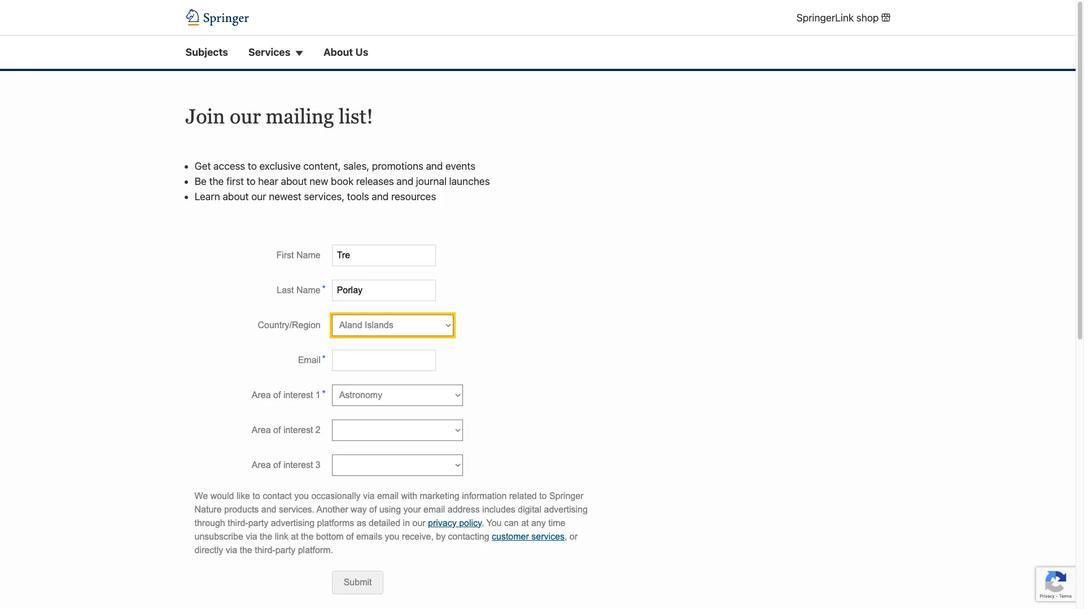 Task type: vqa. For each thing, say whether or not it's contained in the screenshot.
privacy
yes



Task type: describe. For each thing, give the bounding box(es) containing it.
of for area of interest 1
[[273, 391, 281, 400]]

First Name text field
[[332, 245, 436, 266]]

via for the
[[246, 532, 257, 542]]

using
[[379, 505, 401, 515]]

be
[[195, 176, 207, 187]]

our inside we would like to contact you occasionally via email with marketing information related to springer nature products and services. another way of using your email address includes digital advertising through third-party advertising platforms as detailed in our
[[413, 519, 426, 528]]

services
[[532, 532, 565, 542]]

and down promotions
[[397, 176, 414, 187]]

2
[[316, 426, 321, 435]]

interest for 1
[[283, 391, 313, 400]]

0 horizontal spatial at
[[291, 532, 299, 542]]

link
[[275, 532, 288, 542]]

springer
[[549, 492, 584, 501]]

1 vertical spatial email
[[424, 505, 445, 515]]

country/region
[[258, 321, 321, 330]]

through
[[195, 519, 225, 528]]

get access to exclusive content, sales, promotions and events be the first to hear about new book releases and journal launches learn about our newest services, tools and resources
[[195, 160, 490, 203]]

,
[[565, 532, 567, 542]]

first
[[276, 251, 294, 260]]

interest for 3
[[283, 461, 313, 470]]

mailing
[[266, 105, 334, 128]]

in
[[403, 519, 410, 528]]

policy
[[459, 519, 482, 528]]

you
[[487, 519, 502, 528]]

springerlink shop
[[797, 12, 879, 24]]

last
[[277, 286, 294, 295]]

contacting
[[448, 532, 489, 542]]

springerlink
[[797, 12, 854, 24]]

and inside we would like to contact you occasionally via email with marketing information related to springer nature products and services. another way of using your email address includes digital advertising through third-party advertising platforms as detailed in our
[[261, 505, 276, 515]]

promotions
[[372, 160, 423, 172]]

Last Name text field
[[332, 280, 436, 301]]

can
[[504, 519, 519, 528]]

about us
[[324, 46, 368, 58]]

newest
[[269, 191, 301, 203]]

area of interest 1
[[252, 391, 321, 400]]

first
[[226, 176, 244, 187]]

launches
[[449, 176, 490, 187]]

book
[[331, 176, 354, 187]]

shop
[[857, 12, 879, 24]]

customer services link
[[492, 532, 565, 542]]

releases
[[356, 176, 394, 187]]

emails
[[356, 532, 382, 542]]

or
[[570, 532, 578, 542]]

subjects
[[186, 46, 228, 58]]

and down releases
[[372, 191, 389, 203]]

platform.
[[298, 546, 333, 556]]

events
[[446, 160, 476, 172]]

springer home image
[[186, 9, 249, 26]]

the left link
[[260, 532, 272, 542]]

new
[[310, 176, 328, 187]]

marketing
[[420, 492, 460, 501]]

. you can at any time unsubscribe via the link at the bottom of emails you receive, by contacting
[[195, 519, 566, 542]]

join our mailing list!
[[186, 105, 373, 128]]

information
[[462, 492, 507, 501]]

submit button
[[332, 571, 384, 595]]

address
[[448, 505, 480, 515]]

occasionally
[[311, 492, 361, 501]]

customer services
[[492, 532, 565, 542]]

content,
[[303, 160, 341, 172]]

Email email field
[[332, 350, 436, 371]]

the up platform.
[[301, 532, 314, 542]]

third- inside we would like to contact you occasionally via email with marketing information related to springer nature products and services. another way of using your email address includes digital advertising through third-party advertising platforms as detailed in our
[[228, 519, 248, 528]]

third- inside the , or directly via the third-party platform.
[[255, 546, 275, 556]]

way
[[351, 505, 367, 515]]

tools
[[347, 191, 369, 203]]

you inside . you can at any time unsubscribe via the link at the bottom of emails you receive, by contacting
[[385, 532, 399, 542]]

1 horizontal spatial about
[[281, 176, 307, 187]]

of inside . you can at any time unsubscribe via the link at the bottom of emails you receive, by contacting
[[346, 532, 354, 542]]

submit
[[344, 578, 372, 588]]

party inside the , or directly via the third-party platform.
[[275, 546, 295, 556]]

access
[[214, 160, 245, 172]]

resources
[[391, 191, 436, 203]]

sales,
[[343, 160, 369, 172]]

1
[[316, 391, 321, 400]]

services,
[[304, 191, 344, 203]]

first name
[[276, 251, 321, 260]]

we would like to contact you occasionally via email with marketing information related to springer nature products and services. another way of using your email address includes digital advertising through third-party advertising platforms as detailed in our
[[195, 492, 588, 528]]

your
[[403, 505, 421, 515]]



Task type: locate. For each thing, give the bounding box(es) containing it.
party down link
[[275, 546, 295, 556]]

via up way
[[363, 492, 375, 501]]

0 horizontal spatial advertising
[[271, 519, 315, 528]]

privacy
[[428, 519, 457, 528]]

list!
[[339, 105, 373, 128]]

1 horizontal spatial third-
[[255, 546, 275, 556]]

contact
[[263, 492, 292, 501]]

to right first
[[247, 176, 256, 187]]

1 horizontal spatial at
[[521, 519, 529, 528]]

2 vertical spatial our
[[413, 519, 426, 528]]

privacy policy link
[[428, 519, 482, 528]]

via inside . you can at any time unsubscribe via the link at the bottom of emails you receive, by contacting
[[246, 532, 257, 542]]

2 interest from the top
[[283, 426, 313, 435]]

advertising down services. on the bottom of page
[[271, 519, 315, 528]]

1 vertical spatial area
[[252, 426, 271, 435]]

the down unsubscribe
[[240, 546, 252, 556]]

0 vertical spatial third-
[[228, 519, 248, 528]]

directly
[[195, 546, 223, 556]]

area of interest 2
[[252, 426, 321, 435]]

area
[[252, 391, 271, 400], [252, 426, 271, 435], [252, 461, 271, 470]]

our right in
[[413, 519, 426, 528]]

at
[[521, 519, 529, 528], [291, 532, 299, 542]]

1 vertical spatial you
[[385, 532, 399, 542]]

you up services. on the bottom of page
[[294, 492, 309, 501]]

and up journal
[[426, 160, 443, 172]]

0 horizontal spatial about
[[223, 191, 249, 203]]

2 vertical spatial interest
[[283, 461, 313, 470]]

1 horizontal spatial you
[[385, 532, 399, 542]]

detailed
[[369, 519, 400, 528]]

0 vertical spatial interest
[[283, 391, 313, 400]]

services
[[248, 46, 290, 58]]

about
[[324, 46, 353, 58]]

of up area of interest 3
[[273, 426, 281, 435]]

party inside we would like to contact you occasionally via email with marketing information related to springer nature products and services. another way of using your email address includes digital advertising through third-party advertising platforms as detailed in our
[[248, 519, 268, 528]]

subjects link
[[186, 45, 228, 60]]

1 vertical spatial party
[[275, 546, 295, 556]]

3 interest from the top
[[283, 461, 313, 470]]

1 vertical spatial at
[[291, 532, 299, 542]]

0 vertical spatial you
[[294, 492, 309, 501]]

our right join
[[230, 105, 261, 128]]

includes
[[482, 505, 516, 515]]

1 vertical spatial advertising
[[271, 519, 315, 528]]

to right access
[[248, 160, 257, 172]]

with
[[401, 492, 417, 501]]

advertising down springer
[[544, 505, 588, 515]]

0 horizontal spatial you
[[294, 492, 309, 501]]

time
[[548, 519, 566, 528]]

via down unsubscribe
[[226, 546, 237, 556]]

1 vertical spatial interest
[[283, 426, 313, 435]]

you down detailed
[[385, 532, 399, 542]]

1 horizontal spatial advertising
[[544, 505, 588, 515]]

2 area from the top
[[252, 426, 271, 435]]

our
[[230, 105, 261, 128], [251, 191, 266, 203], [413, 519, 426, 528]]

name
[[296, 251, 321, 260], [296, 286, 321, 295]]

area for area of interest 2
[[252, 426, 271, 435]]

via inside we would like to contact you occasionally via email with marketing information related to springer nature products and services. another way of using your email address includes digital advertising through third-party advertising platforms as detailed in our
[[363, 492, 375, 501]]

privacy policy
[[428, 519, 482, 528]]

services button
[[248, 45, 303, 60]]

about up newest
[[281, 176, 307, 187]]

learn
[[195, 191, 220, 203]]

about
[[281, 176, 307, 187], [223, 191, 249, 203]]

email down marketing
[[424, 505, 445, 515]]

last name
[[277, 286, 321, 295]]

the inside get access to exclusive content, sales, promotions and events be the first to hear about new book releases and journal launches learn about our newest services, tools and resources
[[209, 176, 224, 187]]

of up contact
[[273, 461, 281, 470]]

1 area from the top
[[252, 391, 271, 400]]

any
[[531, 519, 546, 528]]

receive,
[[402, 532, 434, 542]]

services.
[[279, 505, 315, 515]]

interest left 3
[[283, 461, 313, 470]]

by
[[436, 532, 446, 542]]

.
[[482, 519, 484, 528]]

name right first
[[296, 251, 321, 260]]

name for first name
[[296, 251, 321, 260]]

area up contact
[[252, 461, 271, 470]]

of
[[273, 391, 281, 400], [273, 426, 281, 435], [273, 461, 281, 470], [369, 505, 377, 515], [346, 532, 354, 542]]

of right way
[[369, 505, 377, 515]]

1 name from the top
[[296, 251, 321, 260]]

email up using
[[377, 492, 399, 501]]

about down first
[[223, 191, 249, 203]]

3
[[316, 461, 321, 470]]

name right last
[[296, 286, 321, 295]]

us
[[355, 46, 368, 58]]

via
[[363, 492, 375, 501], [246, 532, 257, 542], [226, 546, 237, 556]]

0 horizontal spatial third-
[[228, 519, 248, 528]]

via down the products
[[246, 532, 257, 542]]

third-
[[228, 519, 248, 528], [255, 546, 275, 556]]

the inside the , or directly via the third-party platform.
[[240, 546, 252, 556]]

3 area from the top
[[252, 461, 271, 470]]

party down the products
[[248, 519, 268, 528]]

party
[[248, 519, 268, 528], [275, 546, 295, 556]]

customer
[[492, 532, 529, 542]]

hear
[[258, 176, 278, 187]]

1 horizontal spatial party
[[275, 546, 295, 556]]

advertising
[[544, 505, 588, 515], [271, 519, 315, 528]]

2 vertical spatial via
[[226, 546, 237, 556]]

via inside the , or directly via the third-party platform.
[[226, 546, 237, 556]]

you
[[294, 492, 309, 501], [385, 532, 399, 542]]

at right link
[[291, 532, 299, 542]]

, or directly via the third-party platform.
[[195, 532, 578, 556]]

1 vertical spatial name
[[296, 286, 321, 295]]

of inside we would like to contact you occasionally via email with marketing information related to springer nature products and services. another way of using your email address includes digital advertising through third-party advertising platforms as detailed in our
[[369, 505, 377, 515]]

0 vertical spatial about
[[281, 176, 307, 187]]

interest left 2
[[283, 426, 313, 435]]

bottom
[[316, 532, 344, 542]]

0 horizontal spatial party
[[248, 519, 268, 528]]

1 vertical spatial about
[[223, 191, 249, 203]]

0 vertical spatial via
[[363, 492, 375, 501]]

of for area of interest 2
[[273, 426, 281, 435]]

0 vertical spatial email
[[377, 492, 399, 501]]

2 name from the top
[[296, 286, 321, 295]]

nature
[[195, 505, 222, 515]]

1 horizontal spatial email
[[424, 505, 445, 515]]

journal
[[416, 176, 447, 187]]

unsubscribe
[[195, 532, 243, 542]]

springerlink shop link
[[797, 10, 890, 25]]

interest for 2
[[283, 426, 313, 435]]

2 horizontal spatial via
[[363, 492, 375, 501]]

our inside get access to exclusive content, sales, promotions and events be the first to hear about new book releases and journal launches learn about our newest services, tools and resources
[[251, 191, 266, 203]]

area up area of interest 3
[[252, 426, 271, 435]]

digital
[[518, 505, 542, 515]]

like
[[237, 492, 250, 501]]

our down hear
[[251, 191, 266, 203]]

about us link
[[324, 45, 368, 60]]

platforms
[[317, 519, 354, 528]]

1 vertical spatial third-
[[255, 546, 275, 556]]

at left any
[[521, 519, 529, 528]]

exclusive
[[259, 160, 301, 172]]

the right "be"
[[209, 176, 224, 187]]

0 horizontal spatial email
[[377, 492, 399, 501]]

1 interest from the top
[[283, 391, 313, 400]]

email
[[298, 356, 321, 365]]

another
[[317, 505, 348, 515]]

interest left 1 at the left bottom
[[283, 391, 313, 400]]

would
[[210, 492, 234, 501]]

0 vertical spatial name
[[296, 251, 321, 260]]

name for last name
[[296, 286, 321, 295]]

the
[[209, 176, 224, 187], [260, 532, 272, 542], [301, 532, 314, 542], [240, 546, 252, 556]]

related
[[509, 492, 537, 501]]

area up area of interest 2
[[252, 391, 271, 400]]

1 vertical spatial via
[[246, 532, 257, 542]]

2 vertical spatial area
[[252, 461, 271, 470]]

and down contact
[[261, 505, 276, 515]]

area of interest 3
[[252, 461, 321, 470]]

get
[[195, 160, 211, 172]]

to right like
[[253, 492, 260, 501]]

third- down link
[[255, 546, 275, 556]]

of up area of interest 2
[[273, 391, 281, 400]]

0 vertical spatial at
[[521, 519, 529, 528]]

1 horizontal spatial via
[[246, 532, 257, 542]]

join
[[186, 105, 225, 128]]

you inside we would like to contact you occasionally via email with marketing information related to springer nature products and services. another way of using your email address includes digital advertising through third-party advertising platforms as detailed in our
[[294, 492, 309, 501]]

of left emails
[[346, 532, 354, 542]]

0 vertical spatial area
[[252, 391, 271, 400]]

1 vertical spatial our
[[251, 191, 266, 203]]

to up the digital
[[539, 492, 547, 501]]

0 horizontal spatial via
[[226, 546, 237, 556]]

area for area of interest 1
[[252, 391, 271, 400]]

as
[[357, 519, 366, 528]]

we
[[195, 492, 208, 501]]

email
[[377, 492, 399, 501], [424, 505, 445, 515]]

of for area of interest 3
[[273, 461, 281, 470]]

third- down the products
[[228, 519, 248, 528]]

area for area of interest 3
[[252, 461, 271, 470]]

and
[[426, 160, 443, 172], [397, 176, 414, 187], [372, 191, 389, 203], [261, 505, 276, 515]]

0 vertical spatial advertising
[[544, 505, 588, 515]]

0 vertical spatial party
[[248, 519, 268, 528]]

via for email
[[363, 492, 375, 501]]

0 vertical spatial our
[[230, 105, 261, 128]]

products
[[224, 505, 259, 515]]



